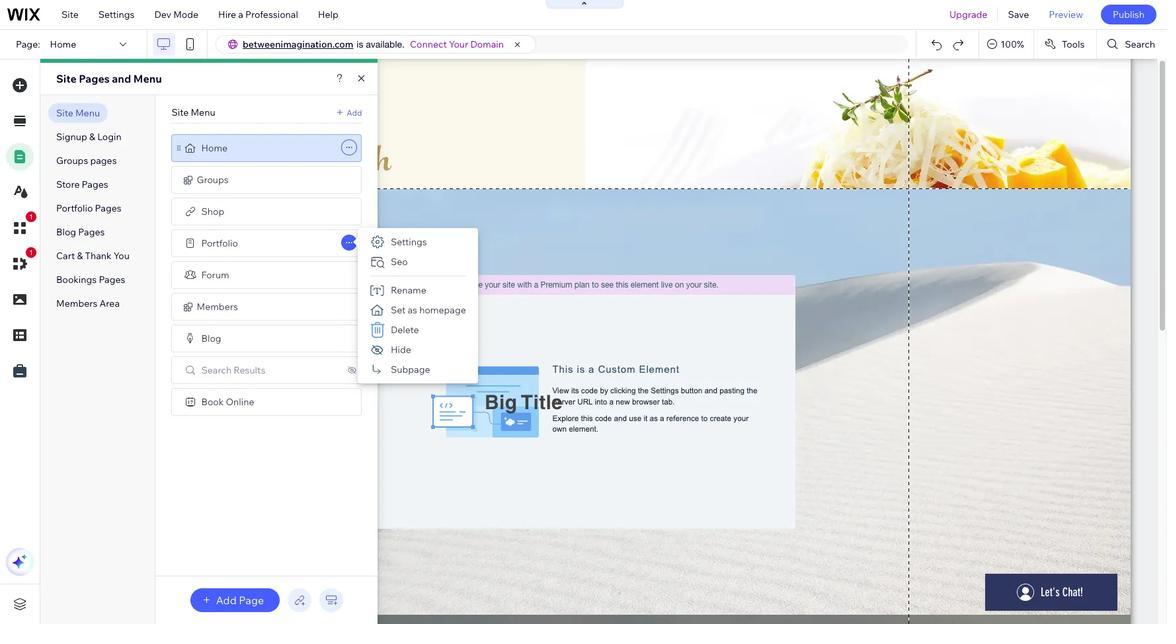 Task type: describe. For each thing, give the bounding box(es) containing it.
save
[[1009, 9, 1030, 21]]

1 horizontal spatial settings
[[391, 236, 427, 248]]

pages for portfolio
[[95, 202, 122, 214]]

signup & login
[[56, 131, 122, 143]]

book
[[201, 396, 224, 408]]

1 horizontal spatial menu
[[134, 72, 162, 85]]

preview button
[[1040, 0, 1094, 29]]

groups for groups
[[197, 174, 229, 186]]

add page
[[216, 594, 264, 607]]

hide
[[391, 344, 412, 356]]

area
[[100, 298, 120, 310]]

blog pages
[[56, 226, 105, 238]]

rename
[[391, 285, 427, 296]]

upgrade
[[950, 9, 988, 21]]

1 horizontal spatial home
[[201, 142, 228, 154]]

as
[[408, 304, 418, 316]]

hire
[[218, 9, 236, 21]]

you
[[114, 250, 130, 262]]

bookings
[[56, 274, 97, 286]]

preview
[[1050, 9, 1084, 21]]

thank
[[85, 250, 112, 262]]

members area
[[56, 298, 120, 310]]

cart
[[56, 250, 75, 262]]

seo
[[391, 256, 408, 268]]

betweenimagination.com
[[243, 38, 354, 50]]

is available. connect your domain
[[357, 38, 504, 50]]

bookings pages
[[56, 274, 125, 286]]

save button
[[999, 0, 1040, 29]]

0 horizontal spatial settings
[[98, 9, 135, 21]]

publish button
[[1102, 5, 1157, 24]]

tools button
[[1035, 30, 1097, 59]]

& for cart
[[77, 250, 83, 262]]

portfolio for portfolio
[[201, 238, 238, 249]]

set
[[391, 304, 406, 316]]

subpage
[[391, 364, 430, 376]]

members for members
[[197, 301, 238, 313]]

page
[[239, 594, 264, 607]]

tools
[[1063, 38, 1085, 50]]

set as homepage
[[391, 304, 466, 316]]

search for search
[[1126, 38, 1156, 50]]

groups for groups pages
[[56, 155, 88, 167]]

search for search results
[[201, 365, 232, 377]]

add for add page
[[216, 594, 237, 607]]

portfolio pages
[[56, 202, 122, 214]]



Task type: vqa. For each thing, say whether or not it's contained in the screenshot.
the top &
yes



Task type: locate. For each thing, give the bounding box(es) containing it.
0 horizontal spatial blog
[[56, 226, 76, 238]]

online
[[226, 396, 254, 408]]

store
[[56, 179, 80, 191]]

1 horizontal spatial &
[[89, 131, 95, 143]]

groups pages
[[56, 155, 117, 167]]

0 horizontal spatial menu
[[75, 107, 100, 119]]

groups
[[56, 155, 88, 167], [197, 174, 229, 186]]

& left login
[[89, 131, 95, 143]]

home
[[50, 38, 76, 50], [201, 142, 228, 154]]

is
[[357, 39, 364, 50]]

settings up seo
[[391, 236, 427, 248]]

members down bookings
[[56, 298, 98, 310]]

login
[[97, 131, 122, 143]]

dev
[[154, 9, 171, 21]]

0 vertical spatial home
[[50, 38, 76, 50]]

pages for site
[[79, 72, 110, 85]]

portfolio for portfolio pages
[[56, 202, 93, 214]]

and
[[112, 72, 131, 85]]

1 horizontal spatial add
[[347, 108, 362, 117]]

1 horizontal spatial blog
[[201, 333, 221, 345]]

add inside "button"
[[216, 594, 237, 607]]

add for add
[[347, 108, 362, 117]]

settings left dev
[[98, 9, 135, 21]]

your
[[449, 38, 469, 50]]

site
[[62, 9, 79, 21], [56, 72, 77, 85], [172, 107, 189, 118], [56, 107, 73, 119]]

0 vertical spatial settings
[[98, 9, 135, 21]]

0 horizontal spatial home
[[50, 38, 76, 50]]

forum
[[201, 269, 229, 281]]

search up book
[[201, 365, 232, 377]]

portfolio up blog pages
[[56, 202, 93, 214]]

home up site pages and menu
[[50, 38, 76, 50]]

0 vertical spatial blog
[[56, 226, 76, 238]]

0 vertical spatial groups
[[56, 155, 88, 167]]

0 vertical spatial portfolio
[[56, 202, 93, 214]]

search
[[1126, 38, 1156, 50], [201, 365, 232, 377]]

groups up shop
[[197, 174, 229, 186]]

1 vertical spatial home
[[201, 142, 228, 154]]

100%
[[1001, 38, 1025, 50]]

&
[[89, 131, 95, 143], [77, 250, 83, 262]]

pages up portfolio pages
[[82, 179, 108, 191]]

signup
[[56, 131, 87, 143]]

1 horizontal spatial search
[[1126, 38, 1156, 50]]

available.
[[366, 39, 405, 50]]

add page button
[[190, 589, 280, 613]]

portfolio up forum
[[201, 238, 238, 249]]

0 vertical spatial add
[[347, 108, 362, 117]]

menu
[[134, 72, 162, 85], [191, 107, 215, 118], [75, 107, 100, 119]]

0 horizontal spatial add
[[216, 594, 237, 607]]

members down forum
[[197, 301, 238, 313]]

2 horizontal spatial menu
[[191, 107, 215, 118]]

1 horizontal spatial site menu
[[172, 107, 215, 118]]

site menu
[[172, 107, 215, 118], [56, 107, 100, 119]]

settings
[[98, 9, 135, 21], [391, 236, 427, 248]]

1 vertical spatial settings
[[391, 236, 427, 248]]

100% button
[[980, 30, 1034, 59]]

blog up search results
[[201, 333, 221, 345]]

help
[[318, 9, 339, 21]]

domain
[[471, 38, 504, 50]]

professional
[[246, 9, 298, 21]]

pages for bookings
[[99, 274, 125, 286]]

results
[[234, 365, 266, 377]]

pages up cart & thank you
[[78, 226, 105, 238]]

mode
[[173, 9, 199, 21]]

1 vertical spatial portfolio
[[201, 238, 238, 249]]

0 horizontal spatial members
[[56, 298, 98, 310]]

search inside button
[[1126, 38, 1156, 50]]

publish
[[1114, 9, 1145, 21]]

search down publish
[[1126, 38, 1156, 50]]

pages up area
[[99, 274, 125, 286]]

1 vertical spatial search
[[201, 365, 232, 377]]

portfolio
[[56, 202, 93, 214], [201, 238, 238, 249]]

0 horizontal spatial &
[[77, 250, 83, 262]]

1 vertical spatial add
[[216, 594, 237, 607]]

pages
[[79, 72, 110, 85], [82, 179, 108, 191], [95, 202, 122, 214], [78, 226, 105, 238], [99, 274, 125, 286]]

site pages and menu
[[56, 72, 162, 85]]

pages down store pages
[[95, 202, 122, 214]]

cart & thank you
[[56, 250, 130, 262]]

1 vertical spatial &
[[77, 250, 83, 262]]

0 vertical spatial search
[[1126, 38, 1156, 50]]

hire a professional
[[218, 9, 298, 21]]

& for signup
[[89, 131, 95, 143]]

book online
[[201, 396, 254, 408]]

0 horizontal spatial groups
[[56, 155, 88, 167]]

1 vertical spatial groups
[[197, 174, 229, 186]]

search button
[[1098, 30, 1168, 59]]

pages left the and
[[79, 72, 110, 85]]

0 horizontal spatial portfolio
[[56, 202, 93, 214]]

1 horizontal spatial portfolio
[[201, 238, 238, 249]]

members for members area
[[56, 298, 98, 310]]

add
[[347, 108, 362, 117], [216, 594, 237, 607]]

pages for blog
[[78, 226, 105, 238]]

search results
[[201, 365, 266, 377]]

connect
[[410, 38, 447, 50]]

pages
[[90, 155, 117, 167]]

homepage
[[420, 304, 466, 316]]

0 vertical spatial &
[[89, 131, 95, 143]]

blog for blog pages
[[56, 226, 76, 238]]

blog for blog
[[201, 333, 221, 345]]

1 horizontal spatial groups
[[197, 174, 229, 186]]

shop
[[201, 206, 224, 218]]

a
[[238, 9, 243, 21]]

blog up cart
[[56, 226, 76, 238]]

blog
[[56, 226, 76, 238], [201, 333, 221, 345]]

0 horizontal spatial search
[[201, 365, 232, 377]]

& right cart
[[77, 250, 83, 262]]

members
[[56, 298, 98, 310], [197, 301, 238, 313]]

home up shop
[[201, 142, 228, 154]]

1 vertical spatial blog
[[201, 333, 221, 345]]

pages for store
[[82, 179, 108, 191]]

groups down signup
[[56, 155, 88, 167]]

delete
[[391, 324, 419, 336]]

dev mode
[[154, 9, 199, 21]]

store pages
[[56, 179, 108, 191]]

0 horizontal spatial site menu
[[56, 107, 100, 119]]

1 horizontal spatial members
[[197, 301, 238, 313]]



